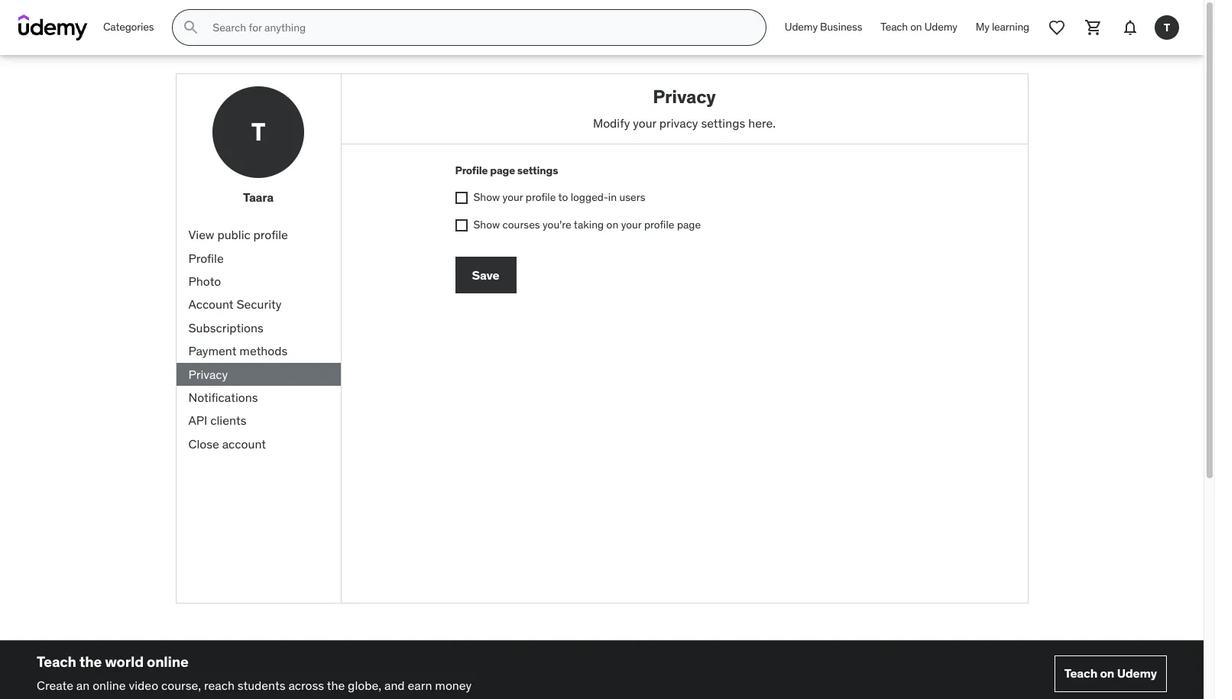 Task type: describe. For each thing, give the bounding box(es) containing it.
show courses you're taking on your profile page
[[473, 218, 701, 231]]

students
[[238, 678, 286, 693]]

subscriptions
[[188, 320, 264, 335]]

api clients link
[[176, 409, 340, 432]]

taking
[[574, 218, 604, 231]]

profile for view public profile
[[253, 227, 288, 242]]

api
[[188, 413, 207, 428]]

world
[[105, 653, 144, 671]]

learning
[[992, 20, 1030, 34]]

across
[[288, 678, 324, 693]]

you're
[[543, 218, 572, 231]]

2 horizontal spatial profile
[[644, 218, 674, 231]]

show your profile to logged-in users
[[473, 190, 645, 204]]

save button
[[455, 257, 516, 294]]

payment methods
[[188, 343, 288, 359]]

photo
[[188, 274, 221, 289]]

0 horizontal spatial teach on udemy
[[881, 20, 958, 34]]

0 horizontal spatial the
[[79, 653, 102, 671]]

profile for profile
[[188, 250, 224, 266]]

payment methods link
[[176, 339, 340, 363]]

my learning link
[[967, 9, 1039, 46]]

t link
[[1149, 9, 1185, 46]]

account security
[[188, 297, 282, 312]]

courses
[[503, 218, 540, 231]]

xsmall image
[[455, 219, 467, 231]]

2 horizontal spatial udemy
[[1117, 666, 1157, 681]]

security
[[237, 297, 282, 312]]

reach
[[204, 678, 235, 693]]

Search for anything text field
[[210, 15, 747, 41]]

privacy modify your privacy settings here.
[[593, 85, 776, 131]]

account
[[222, 436, 266, 451]]

public
[[217, 227, 250, 242]]

payment
[[188, 343, 237, 359]]

close
[[188, 436, 219, 451]]

show for show courses you're taking on your profile page
[[473, 218, 500, 231]]

0 horizontal spatial online
[[93, 678, 126, 693]]

1 vertical spatial on
[[607, 218, 619, 231]]

clients
[[210, 413, 246, 428]]

2 horizontal spatial teach
[[1064, 666, 1098, 681]]

1 vertical spatial your
[[503, 190, 523, 204]]

1 vertical spatial teach on udemy
[[1064, 666, 1157, 681]]

0 vertical spatial online
[[147, 653, 189, 671]]

categories
[[103, 20, 154, 34]]

0 horizontal spatial teach on udemy link
[[872, 9, 967, 46]]

view
[[188, 227, 214, 242]]

1 vertical spatial page
[[677, 218, 701, 231]]

globe,
[[348, 678, 381, 693]]

close account
[[188, 436, 266, 451]]

and
[[384, 678, 405, 693]]

0 horizontal spatial udemy
[[785, 20, 818, 34]]

2 vertical spatial your
[[621, 218, 642, 231]]



Task type: locate. For each thing, give the bounding box(es) containing it.
0 vertical spatial on
[[910, 20, 922, 34]]

privacy for privacy
[[188, 367, 228, 382]]

privacy for privacy modify your privacy settings here.
[[653, 85, 716, 109]]

0 vertical spatial settings
[[701, 115, 745, 131]]

privacy
[[659, 115, 698, 131]]

teach on udemy
[[881, 20, 958, 34], [1064, 666, 1157, 681]]

profile up the 'profile' link at top left
[[253, 227, 288, 242]]

profile for show your profile to logged-in users
[[526, 190, 556, 204]]

here.
[[748, 115, 776, 131]]

t inside t "link"
[[1164, 20, 1170, 34]]

notifications image
[[1121, 18, 1140, 37]]

your
[[633, 115, 656, 131], [503, 190, 523, 204], [621, 218, 642, 231]]

0 horizontal spatial t
[[251, 116, 265, 147]]

2 vertical spatial on
[[1100, 666, 1115, 681]]

show right xsmall image on the top of the page
[[473, 218, 500, 231]]

in
[[608, 190, 617, 204]]

0 horizontal spatial teach
[[37, 653, 76, 671]]

profile page settings
[[455, 163, 558, 177]]

1 horizontal spatial udemy
[[925, 20, 958, 34]]

profile up xsmall icon
[[455, 163, 488, 177]]

teach the world online create an online video course, reach students across the globe, and earn money
[[37, 653, 472, 693]]

your down profile page settings
[[503, 190, 523, 204]]

teach on udemy link
[[872, 9, 967, 46], [1054, 656, 1167, 692]]

1 show from the top
[[473, 190, 500, 204]]

1 horizontal spatial teach
[[881, 20, 908, 34]]

0 vertical spatial page
[[490, 163, 515, 177]]

t up taara
[[251, 116, 265, 147]]

t right notifications image
[[1164, 20, 1170, 34]]

1 horizontal spatial teach on udemy link
[[1054, 656, 1167, 692]]

0 vertical spatial show
[[473, 190, 500, 204]]

1 horizontal spatial profile
[[526, 190, 556, 204]]

profile for profile page settings
[[455, 163, 488, 177]]

profile link
[[176, 247, 340, 270]]

1 vertical spatial profile
[[188, 250, 224, 266]]

1 vertical spatial settings
[[517, 163, 558, 177]]

show
[[473, 190, 500, 204], [473, 218, 500, 231]]

teach
[[881, 20, 908, 34], [37, 653, 76, 671], [1064, 666, 1098, 681]]

1 horizontal spatial the
[[327, 678, 345, 693]]

account
[[188, 297, 234, 312]]

notifications
[[188, 390, 258, 405]]

profile
[[526, 190, 556, 204], [644, 218, 674, 231], [253, 227, 288, 242]]

taara
[[243, 190, 274, 205]]

your down users on the top right
[[621, 218, 642, 231]]

udemy business link
[[776, 9, 872, 46]]

settings
[[701, 115, 745, 131], [517, 163, 558, 177]]

0 vertical spatial your
[[633, 115, 656, 131]]

privacy link
[[176, 363, 340, 386]]

money
[[435, 678, 472, 693]]

0 horizontal spatial on
[[607, 218, 619, 231]]

1 horizontal spatial t
[[1164, 20, 1170, 34]]

0 vertical spatial privacy
[[653, 85, 716, 109]]

methods
[[240, 343, 288, 359]]

1 vertical spatial t
[[251, 116, 265, 147]]

0 horizontal spatial privacy
[[188, 367, 228, 382]]

profile up photo
[[188, 250, 224, 266]]

online up course,
[[147, 653, 189, 671]]

api clients
[[188, 413, 246, 428]]

your inside privacy modify your privacy settings here.
[[633, 115, 656, 131]]

1 vertical spatial the
[[327, 678, 345, 693]]

0 horizontal spatial page
[[490, 163, 515, 177]]

1 vertical spatial privacy
[[188, 367, 228, 382]]

submit search image
[[182, 18, 201, 37]]

wishlist image
[[1048, 18, 1066, 37]]

online right the "an"
[[93, 678, 126, 693]]

t
[[1164, 20, 1170, 34], [251, 116, 265, 147]]

udemy business
[[785, 20, 862, 34]]

online
[[147, 653, 189, 671], [93, 678, 126, 693]]

account security link
[[176, 293, 340, 316]]

subscriptions link
[[176, 316, 340, 339]]

profile down users on the top right
[[644, 218, 674, 231]]

an
[[76, 678, 90, 693]]

my learning
[[976, 20, 1030, 34]]

0 vertical spatial teach on udemy link
[[872, 9, 967, 46]]

udemy
[[785, 20, 818, 34], [925, 20, 958, 34], [1117, 666, 1157, 681]]

photo link
[[176, 270, 340, 293]]

1 horizontal spatial teach on udemy
[[1064, 666, 1157, 681]]

1 vertical spatial online
[[93, 678, 126, 693]]

business
[[820, 20, 862, 34]]

profile
[[455, 163, 488, 177], [188, 250, 224, 266]]

0 horizontal spatial profile
[[253, 227, 288, 242]]

modify
[[593, 115, 630, 131]]

2 horizontal spatial on
[[1100, 666, 1115, 681]]

page
[[490, 163, 515, 177], [677, 218, 701, 231]]

0 vertical spatial teach on udemy
[[881, 20, 958, 34]]

privacy down payment
[[188, 367, 228, 382]]

teach inside teach the world online create an online video course, reach students across the globe, and earn money
[[37, 653, 76, 671]]

1 horizontal spatial settings
[[701, 115, 745, 131]]

shopping cart with 0 items image
[[1085, 18, 1103, 37]]

xsmall image
[[455, 192, 467, 204]]

view public profile
[[188, 227, 288, 242]]

settings inside privacy modify your privacy settings here.
[[701, 115, 745, 131]]

save
[[472, 267, 499, 283]]

1 vertical spatial show
[[473, 218, 500, 231]]

profile left to
[[526, 190, 556, 204]]

settings up show your profile to logged-in users
[[517, 163, 558, 177]]

the
[[79, 653, 102, 671], [327, 678, 345, 693]]

0 vertical spatial profile
[[455, 163, 488, 177]]

on
[[910, 20, 922, 34], [607, 218, 619, 231], [1100, 666, 1115, 681]]

notifications link
[[176, 386, 340, 409]]

my
[[976, 20, 990, 34]]

2 show from the top
[[473, 218, 500, 231]]

users
[[619, 190, 645, 204]]

1 horizontal spatial page
[[677, 218, 701, 231]]

earn
[[408, 678, 432, 693]]

udemy image
[[18, 15, 88, 41]]

privacy inside privacy modify your privacy settings here.
[[653, 85, 716, 109]]

show for show your profile to logged-in users
[[473, 190, 500, 204]]

course,
[[161, 678, 201, 693]]

logged-
[[571, 190, 608, 204]]

to
[[558, 190, 568, 204]]

create
[[37, 678, 73, 693]]

1 horizontal spatial on
[[910, 20, 922, 34]]

1 horizontal spatial online
[[147, 653, 189, 671]]

privacy up "privacy"
[[653, 85, 716, 109]]

1 horizontal spatial profile
[[455, 163, 488, 177]]

privacy inside 'link'
[[188, 367, 228, 382]]

0 vertical spatial the
[[79, 653, 102, 671]]

0 vertical spatial t
[[1164, 20, 1170, 34]]

1 horizontal spatial privacy
[[653, 85, 716, 109]]

privacy
[[653, 85, 716, 109], [188, 367, 228, 382]]

close account link
[[176, 432, 340, 456]]

video
[[129, 678, 158, 693]]

your right "modify"
[[633, 115, 656, 131]]

categories button
[[94, 9, 163, 46]]

show right xsmall icon
[[473, 190, 500, 204]]

settings left here.
[[701, 115, 745, 131]]

the up the "an"
[[79, 653, 102, 671]]

0 horizontal spatial settings
[[517, 163, 558, 177]]

1 vertical spatial teach on udemy link
[[1054, 656, 1167, 692]]

0 horizontal spatial profile
[[188, 250, 224, 266]]

view public profile link
[[176, 223, 340, 247]]

the left the globe,
[[327, 678, 345, 693]]



Task type: vqa. For each thing, say whether or not it's contained in the screenshot.
learners inside React JS 7M+ learners
no



